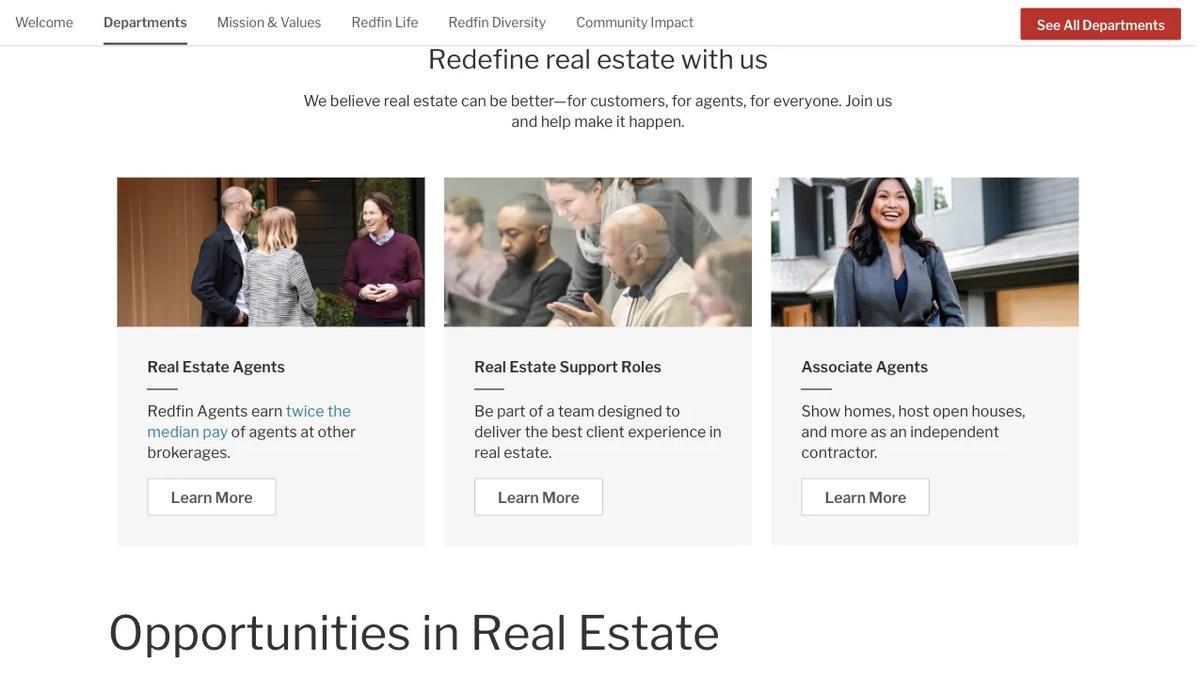 Task type: describe. For each thing, give the bounding box(es) containing it.
learn more button for homes,
[[801, 479, 930, 516]]

the inside 'be part of a team designed to deliver the best client experience in real estate.'
[[525, 423, 548, 441]]

diversity
[[492, 15, 546, 31]]

twice the median pay
[[147, 402, 351, 441]]

mission & values link
[[217, 0, 321, 43]]

redfin for redfin diversity
[[449, 15, 489, 31]]

learn more button for agents
[[147, 479, 276, 516]]

help
[[541, 112, 571, 131]]

1 for from the left
[[672, 92, 692, 110]]

community impact link
[[576, 0, 694, 43]]

open
[[933, 402, 969, 421]]

redefine
[[428, 43, 540, 75]]

all
[[1063, 17, 1080, 33]]

community impact
[[576, 15, 694, 31]]

see all departments
[[1037, 17, 1165, 33]]

experience
[[628, 423, 706, 441]]

agents,
[[695, 92, 747, 110]]

us inside we believe real estate can be better—for customers, for agents, for everyone. join us and help make it happen.
[[876, 92, 893, 110]]

join
[[845, 92, 873, 110]]

median
[[147, 423, 199, 441]]

team
[[558, 402, 594, 421]]

part
[[497, 402, 526, 421]]

be
[[474, 402, 494, 421]]

agents
[[249, 423, 297, 441]]

be part of a team designed to deliver the best client experience in real estate.
[[474, 402, 722, 462]]

learn for show homes, host open houses, and more as an independent contractor.
[[825, 489, 866, 507]]

client
[[586, 423, 625, 441]]

impact
[[651, 15, 694, 31]]

to
[[666, 402, 680, 421]]

in inside 'be part of a team designed to deliver the best client experience in real estate.'
[[709, 423, 722, 441]]

welcome
[[15, 15, 73, 31]]

real estate agents
[[147, 358, 285, 377]]

agents up earn
[[233, 358, 285, 377]]

roles
[[621, 358, 662, 377]]

show homes, host open houses, and more as an independent contractor.
[[801, 402, 1026, 462]]

brokerages.
[[147, 444, 230, 462]]

estate.
[[504, 444, 552, 462]]

real estate agents image
[[117, 177, 425, 327]]

we believe real estate can be better—for customers, for agents, for everyone. join us and help make it happen.
[[304, 92, 893, 131]]

1 vertical spatial in
[[421, 604, 460, 662]]

community
[[576, 15, 648, 31]]

best
[[551, 423, 583, 441]]

show
[[801, 402, 841, 421]]

associate
[[801, 358, 873, 377]]

the inside twice the median pay
[[328, 402, 351, 421]]

twice the median pay link
[[147, 402, 351, 441]]

see
[[1037, 17, 1061, 33]]

learn more for agents
[[171, 489, 253, 507]]

customers,
[[590, 92, 669, 110]]

learn for redfin agents earn
[[171, 489, 212, 507]]

redfin life link
[[352, 0, 418, 43]]

redfin agents earn
[[147, 402, 286, 421]]

agents for redfin agents earn
[[197, 402, 248, 421]]

make
[[574, 112, 613, 131]]

more
[[831, 423, 868, 441]]

a
[[547, 402, 555, 421]]

redfin for redfin life
[[352, 15, 392, 31]]

more for earn
[[215, 489, 253, 507]]

real inside we believe real estate can be better—for customers, for agents, for everyone. join us and help make it happen.
[[384, 92, 410, 110]]

of inside of agents at other brokerages.
[[231, 423, 246, 441]]

estate inside we believe real estate can be better—for customers, for agents, for everyone. join us and help make it happen.
[[413, 92, 458, 110]]

2 horizontal spatial estate
[[577, 604, 720, 662]]

redfin life
[[352, 15, 418, 31]]



Task type: vqa. For each thing, say whether or not it's contained in the screenshot.
and
yes



Task type: locate. For each thing, give the bounding box(es) containing it.
welcome link
[[15, 0, 73, 43]]

0 vertical spatial in
[[709, 423, 722, 441]]

mission & values
[[217, 15, 321, 31]]

at
[[300, 423, 315, 441]]

estate for agents
[[182, 358, 229, 377]]

1 learn more from the left
[[171, 489, 253, 507]]

2 learn from the left
[[498, 489, 539, 507]]

estate
[[182, 358, 229, 377], [509, 358, 556, 377], [577, 604, 720, 662]]

more for host
[[869, 489, 907, 507]]

1 vertical spatial estate
[[413, 92, 458, 110]]

learn more for part
[[498, 489, 580, 507]]

learn for be part of a team designed to deliver the best client experience in real estate.
[[498, 489, 539, 507]]

1 horizontal spatial real
[[474, 444, 501, 462]]

we
[[304, 92, 327, 110]]

and inside 'show homes, host open houses, and more as an independent contractor.'
[[801, 423, 827, 441]]

pay
[[203, 423, 228, 441]]

1 vertical spatial us
[[876, 92, 893, 110]]

more
[[215, 489, 253, 507], [542, 489, 580, 507], [869, 489, 907, 507]]

the up estate.
[[525, 423, 548, 441]]

and
[[512, 112, 538, 131], [801, 423, 827, 441]]

1 more from the left
[[215, 489, 253, 507]]

believe
[[330, 92, 380, 110]]

1 horizontal spatial learn
[[498, 489, 539, 507]]

homes,
[[844, 402, 895, 421]]

0 horizontal spatial estate
[[182, 358, 229, 377]]

real inside 'be part of a team designed to deliver the best client experience in real estate.'
[[474, 444, 501, 462]]

for up happen.
[[672, 92, 692, 110]]

with
[[681, 43, 734, 75]]

learn down estate.
[[498, 489, 539, 507]]

2 horizontal spatial real
[[545, 43, 591, 75]]

redfin
[[352, 15, 392, 31], [449, 15, 489, 31], [147, 402, 194, 421]]

1 horizontal spatial learn more
[[498, 489, 580, 507]]

and left help in the left of the page
[[512, 112, 538, 131]]

life
[[395, 15, 418, 31]]

us right with
[[740, 43, 768, 75]]

learn more button down estate.
[[474, 479, 603, 516]]

of left a
[[529, 402, 543, 421]]

the
[[328, 402, 351, 421], [525, 423, 548, 441]]

real right "believe"
[[384, 92, 410, 110]]

can
[[461, 92, 487, 110]]

learn more down contractor.
[[825, 489, 907, 507]]

better—for
[[511, 92, 587, 110]]

departments inside see all departments button
[[1083, 17, 1165, 33]]

0 vertical spatial and
[[512, 112, 538, 131]]

learn more
[[171, 489, 253, 507], [498, 489, 580, 507], [825, 489, 907, 507]]

for
[[672, 92, 692, 110], [750, 92, 770, 110]]

1 vertical spatial the
[[525, 423, 548, 441]]

0 horizontal spatial for
[[672, 92, 692, 110]]

1 horizontal spatial estate
[[509, 358, 556, 377]]

estate down community impact
[[597, 43, 675, 75]]

estate for support
[[509, 358, 556, 377]]

0 vertical spatial the
[[328, 402, 351, 421]]

agents
[[233, 358, 285, 377], [876, 358, 928, 377], [197, 402, 248, 421]]

2 more from the left
[[542, 489, 580, 507]]

1 horizontal spatial and
[[801, 423, 827, 441]]

departments
[[103, 15, 187, 31], [1083, 17, 1165, 33]]

1 horizontal spatial learn more button
[[474, 479, 603, 516]]

redefine real estate with us
[[428, 43, 768, 75]]

real
[[545, 43, 591, 75], [384, 92, 410, 110], [474, 444, 501, 462]]

departments link
[[103, 0, 187, 43]]

0 horizontal spatial redfin
[[147, 402, 194, 421]]

3 more from the left
[[869, 489, 907, 507]]

real estate support roles
[[474, 358, 662, 377]]

1 learn from the left
[[171, 489, 212, 507]]

be
[[490, 92, 508, 110]]

it
[[616, 112, 626, 131]]

learn more down estate.
[[498, 489, 580, 507]]

3 learn from the left
[[825, 489, 866, 507]]

0 horizontal spatial in
[[421, 604, 460, 662]]

learn down 'brokerages.' at the bottom left of page
[[171, 489, 212, 507]]

0 horizontal spatial us
[[740, 43, 768, 75]]

1 horizontal spatial us
[[876, 92, 893, 110]]

twice
[[286, 402, 324, 421]]

in
[[709, 423, 722, 441], [421, 604, 460, 662]]

&
[[267, 15, 278, 31]]

houses,
[[972, 402, 1026, 421]]

0 horizontal spatial real
[[384, 92, 410, 110]]

of inside 'be part of a team designed to deliver the best client experience in real estate.'
[[529, 402, 543, 421]]

2 horizontal spatial more
[[869, 489, 907, 507]]

redfin left 'life'
[[352, 15, 392, 31]]

2 for from the left
[[750, 92, 770, 110]]

0 horizontal spatial estate
[[413, 92, 458, 110]]

redfin diversity link
[[449, 0, 546, 43]]

associate agents image
[[771, 177, 1079, 327]]

0 horizontal spatial learn more
[[171, 489, 253, 507]]

real
[[147, 358, 179, 377], [474, 358, 506, 377], [470, 604, 567, 662]]

agents up pay
[[197, 402, 248, 421]]

deliver
[[474, 423, 522, 441]]

1 horizontal spatial redfin
[[352, 15, 392, 31]]

0 horizontal spatial and
[[512, 112, 538, 131]]

redfin up median
[[147, 402, 194, 421]]

2 horizontal spatial redfin
[[449, 15, 489, 31]]

opportunities in real estate
[[108, 604, 720, 662]]

0 horizontal spatial learn more button
[[147, 479, 276, 516]]

and inside we believe real estate can be better—for customers, for agents, for everyone. join us and help make it happen.
[[512, 112, 538, 131]]

support
[[560, 358, 618, 377]]

earn
[[251, 402, 283, 421]]

1 horizontal spatial in
[[709, 423, 722, 441]]

the up 'other'
[[328, 402, 351, 421]]

mission
[[217, 15, 265, 31]]

agents up host
[[876, 358, 928, 377]]

2 learn more from the left
[[498, 489, 580, 507]]

0 vertical spatial us
[[740, 43, 768, 75]]

1 horizontal spatial of
[[529, 402, 543, 421]]

2 vertical spatial real
[[474, 444, 501, 462]]

real estate support roles image
[[444, 177, 752, 327]]

0 horizontal spatial learn
[[171, 489, 212, 507]]

2 horizontal spatial learn more button
[[801, 479, 930, 516]]

0 vertical spatial estate
[[597, 43, 675, 75]]

1 horizontal spatial estate
[[597, 43, 675, 75]]

learn more button
[[147, 479, 276, 516], [474, 479, 603, 516], [801, 479, 930, 516]]

other
[[318, 423, 356, 441]]

of right pay
[[231, 423, 246, 441]]

redfin diversity
[[449, 15, 546, 31]]

0 horizontal spatial more
[[215, 489, 253, 507]]

estate
[[597, 43, 675, 75], [413, 92, 458, 110]]

more for of
[[542, 489, 580, 507]]

1 horizontal spatial the
[[525, 423, 548, 441]]

1 vertical spatial real
[[384, 92, 410, 110]]

1 vertical spatial of
[[231, 423, 246, 441]]

real for real estate agents
[[147, 358, 179, 377]]

redfin up the redefine
[[449, 15, 489, 31]]

independent
[[910, 423, 999, 441]]

associate agents
[[801, 358, 928, 377]]

learn more for homes,
[[825, 489, 907, 507]]

0 vertical spatial real
[[545, 43, 591, 75]]

1 horizontal spatial departments
[[1083, 17, 1165, 33]]

more down contractor.
[[869, 489, 907, 507]]

as
[[871, 423, 887, 441]]

1 learn more button from the left
[[147, 479, 276, 516]]

happen.
[[629, 112, 685, 131]]

us
[[740, 43, 768, 75], [876, 92, 893, 110]]

learn more button down contractor.
[[801, 479, 930, 516]]

learn down contractor.
[[825, 489, 866, 507]]

designed
[[598, 402, 662, 421]]

learn
[[171, 489, 212, 507], [498, 489, 539, 507], [825, 489, 866, 507]]

real for real estate support roles
[[474, 358, 506, 377]]

0 horizontal spatial of
[[231, 423, 246, 441]]

real up better—for
[[545, 43, 591, 75]]

values
[[280, 15, 321, 31]]

1 vertical spatial and
[[801, 423, 827, 441]]

more down estate.
[[542, 489, 580, 507]]

and down "show"
[[801, 423, 827, 441]]

more down of agents at other brokerages.
[[215, 489, 253, 507]]

learn more down 'brokerages.' at the bottom left of page
[[171, 489, 253, 507]]

3 learn more button from the left
[[801, 479, 930, 516]]

2 horizontal spatial learn more
[[825, 489, 907, 507]]

0 horizontal spatial departments
[[103, 15, 187, 31]]

of agents at other brokerages.
[[147, 423, 356, 462]]

2 learn more button from the left
[[474, 479, 603, 516]]

host
[[898, 402, 930, 421]]

real down 'deliver'
[[474, 444, 501, 462]]

of
[[529, 402, 543, 421], [231, 423, 246, 441]]

for right agents,
[[750, 92, 770, 110]]

redfin for redfin agents earn
[[147, 402, 194, 421]]

everyone.
[[773, 92, 842, 110]]

learn more button for part
[[474, 479, 603, 516]]

estate left can
[[413, 92, 458, 110]]

us right join
[[876, 92, 893, 110]]

see all departments button
[[1021, 8, 1181, 40]]

contractor.
[[801, 444, 878, 462]]

1 horizontal spatial more
[[542, 489, 580, 507]]

agents for associate agents
[[876, 358, 928, 377]]

learn more button down 'brokerages.' at the bottom left of page
[[147, 479, 276, 516]]

opportunities
[[108, 604, 411, 662]]

1 horizontal spatial for
[[750, 92, 770, 110]]

3 learn more from the left
[[825, 489, 907, 507]]

0 vertical spatial of
[[529, 402, 543, 421]]

an
[[890, 423, 907, 441]]

0 horizontal spatial the
[[328, 402, 351, 421]]

2 horizontal spatial learn
[[825, 489, 866, 507]]



